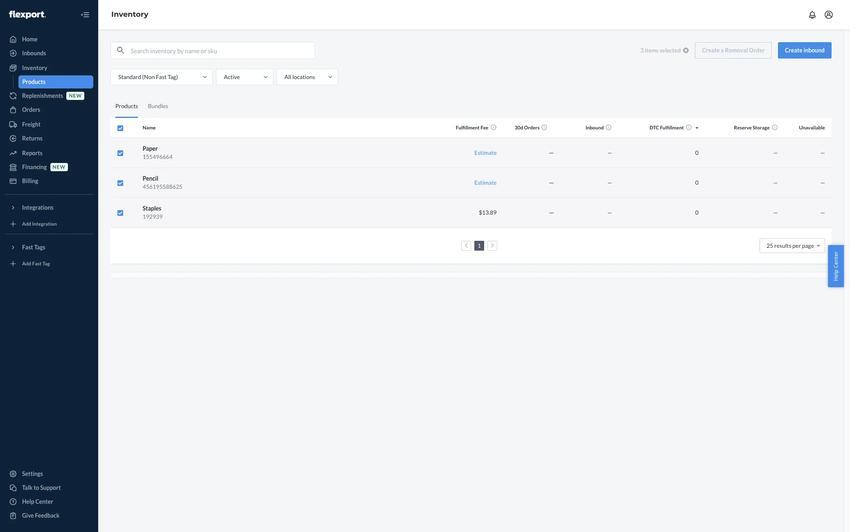 Task type: vqa. For each thing, say whether or not it's contained in the screenshot.
(Non in the left top of the page
yes



Task type: describe. For each thing, give the bounding box(es) containing it.
standard (non fast tag)
[[118, 73, 178, 80]]

tag
[[42, 261, 50, 267]]

add for add integration
[[22, 221, 31, 227]]

open account menu image
[[825, 10, 835, 20]]

items
[[645, 47, 659, 54]]

center inside button
[[833, 251, 840, 268]]

add fast tag link
[[5, 257, 93, 270]]

selected
[[660, 47, 681, 54]]

open notifications image
[[808, 10, 818, 20]]

storage
[[753, 125, 770, 131]]

unavailable
[[800, 125, 826, 131]]

help center button
[[829, 245, 845, 287]]

456195588625
[[143, 183, 183, 190]]

talk to support
[[22, 484, 61, 491]]

add integration link
[[5, 218, 93, 231]]

products link
[[18, 75, 93, 88]]

add fast tag
[[22, 261, 50, 267]]

0 horizontal spatial help
[[22, 498, 34, 505]]

all locations
[[285, 73, 315, 80]]

inbound
[[804, 47, 825, 54]]

fast inside "link"
[[32, 261, 42, 267]]

1 horizontal spatial products
[[116, 102, 138, 109]]

talk
[[22, 484, 33, 491]]

0 horizontal spatial products
[[22, 78, 46, 85]]

settings
[[22, 470, 43, 477]]

staples
[[143, 205, 161, 212]]

new for replenishments
[[69, 93, 82, 99]]

to
[[34, 484, 39, 491]]

0 horizontal spatial inventory link
[[5, 61, 93, 75]]

fast tags
[[22, 244, 45, 251]]

support
[[40, 484, 61, 491]]

estimate link for 456195588625
[[475, 179, 497, 186]]

results
[[775, 242, 792, 249]]

new for financing
[[53, 164, 66, 170]]

155496664
[[143, 153, 173, 160]]

25 results per page
[[767, 242, 815, 249]]

0 for 456195588625
[[696, 179, 699, 186]]

1 vertical spatial center
[[35, 498, 53, 505]]

paper
[[143, 145, 158, 152]]

0 for 192939
[[696, 209, 699, 216]]

flexport logo image
[[9, 11, 46, 19]]

tags
[[34, 244, 45, 251]]

settings link
[[5, 467, 93, 481]]

tag)
[[168, 73, 178, 80]]

financing
[[22, 163, 47, 170]]

times circle image
[[684, 47, 690, 53]]

give feedback button
[[5, 509, 93, 522]]

― for 456195588625
[[549, 179, 555, 186]]

reports link
[[5, 147, 93, 160]]

estimate for 456195588625
[[475, 179, 497, 186]]

1 check square image from the top
[[117, 125, 124, 131]]

― for 192939
[[549, 209, 555, 216]]

add for add fast tag
[[22, 261, 31, 267]]

per
[[793, 242, 802, 249]]

help center link
[[5, 495, 93, 508]]

0 horizontal spatial orders
[[22, 106, 40, 113]]

reserve storage
[[735, 125, 770, 131]]

2 fulfillment from the left
[[661, 125, 685, 131]]

dtc fulfillment
[[650, 125, 685, 131]]

192939
[[143, 213, 163, 220]]

fulfillment fee
[[456, 125, 489, 131]]



Task type: locate. For each thing, give the bounding box(es) containing it.
3 items selected
[[641, 47, 681, 54]]

3 check square image from the top
[[117, 210, 124, 216]]

3
[[641, 47, 644, 54]]

add down the fast tags
[[22, 261, 31, 267]]

paper 155496664
[[143, 145, 173, 160]]

inbounds
[[22, 50, 46, 57]]

orders link
[[5, 103, 93, 116]]

1 horizontal spatial inventory
[[111, 10, 149, 19]]

help center inside button
[[833, 251, 840, 281]]

estimate up $13.89
[[475, 179, 497, 186]]

chevron left image
[[465, 243, 468, 248]]

help inside button
[[833, 269, 840, 281]]

1 horizontal spatial orders
[[525, 125, 540, 131]]

estimate link
[[475, 149, 497, 156], [475, 179, 497, 186]]

1 horizontal spatial center
[[833, 251, 840, 268]]

check square image up check square icon
[[117, 125, 124, 131]]

0 vertical spatial new
[[69, 93, 82, 99]]

1 horizontal spatial help
[[833, 269, 840, 281]]

check square image
[[117, 125, 124, 131], [117, 180, 124, 186], [117, 210, 124, 216]]

integrations
[[22, 204, 54, 211]]

1 vertical spatial add
[[22, 261, 31, 267]]

orders right 30d at the right of the page
[[525, 125, 540, 131]]

― for 155496664
[[549, 149, 555, 156]]

fulfillment right dtc
[[661, 125, 685, 131]]

2 0 from the top
[[696, 179, 699, 186]]

feedback
[[35, 512, 60, 519]]

products up replenishments
[[22, 78, 46, 85]]

0 vertical spatial help
[[833, 269, 840, 281]]

2 add from the top
[[22, 261, 31, 267]]

new
[[69, 93, 82, 99], [53, 164, 66, 170]]

0 vertical spatial check square image
[[117, 125, 124, 131]]

fast tags button
[[5, 241, 93, 254]]

2 ― from the top
[[549, 179, 555, 186]]

center
[[833, 251, 840, 268], [35, 498, 53, 505]]

freight link
[[5, 118, 93, 131]]

0 vertical spatial inventory
[[111, 10, 149, 19]]

inventory link
[[111, 10, 149, 19], [5, 61, 93, 75]]

fast left tag
[[32, 261, 42, 267]]

1 vertical spatial 0
[[696, 179, 699, 186]]

1 estimate link from the top
[[475, 149, 497, 156]]

check square image for staples
[[117, 210, 124, 216]]

1 vertical spatial help center
[[22, 498, 53, 505]]

1 estimate from the top
[[475, 149, 497, 156]]

create inbound button
[[779, 42, 832, 59]]

0 horizontal spatial new
[[53, 164, 66, 170]]

0 vertical spatial estimate link
[[475, 149, 497, 156]]

1 vertical spatial check square image
[[117, 180, 124, 186]]

0 vertical spatial fast
[[156, 73, 167, 80]]

0 horizontal spatial fulfillment
[[456, 125, 480, 131]]

integration
[[32, 221, 57, 227]]

(non
[[142, 73, 155, 80]]

fulfillment left fee
[[456, 125, 480, 131]]

0
[[696, 149, 699, 156], [696, 179, 699, 186], [696, 209, 699, 216]]

pencil
[[143, 175, 158, 182]]

0 vertical spatial ―
[[549, 149, 555, 156]]

0 vertical spatial inventory link
[[111, 10, 149, 19]]

2 check square image from the top
[[117, 180, 124, 186]]

0 vertical spatial add
[[22, 221, 31, 227]]

2 vertical spatial 0
[[696, 209, 699, 216]]

help
[[833, 269, 840, 281], [22, 498, 34, 505]]

active
[[224, 73, 240, 80]]

inbound
[[586, 125, 604, 131]]

give
[[22, 512, 34, 519]]

estimate for 155496664
[[475, 149, 497, 156]]

estimate link for 155496664
[[475, 149, 497, 156]]

0 horizontal spatial center
[[35, 498, 53, 505]]

close navigation image
[[80, 10, 90, 20]]

give feedback
[[22, 512, 60, 519]]

estimate down fee
[[475, 149, 497, 156]]

30d orders
[[515, 125, 540, 131]]

chevron right image
[[491, 243, 495, 248]]

add integration
[[22, 221, 57, 227]]

fulfillment
[[456, 125, 480, 131], [661, 125, 685, 131]]

page
[[803, 242, 815, 249]]

fast
[[156, 73, 167, 80], [22, 244, 33, 251], [32, 261, 42, 267]]

home
[[22, 36, 38, 43]]

1 vertical spatial products
[[116, 102, 138, 109]]

add inside "link"
[[22, 261, 31, 267]]

billing link
[[5, 175, 93, 188]]

new down "products" link
[[69, 93, 82, 99]]

1 link
[[476, 242, 483, 249]]

1 horizontal spatial help center
[[833, 251, 840, 281]]

bundles
[[148, 102, 168, 109]]

pencil 456195588625
[[143, 175, 183, 190]]

home link
[[5, 33, 93, 46]]

billing
[[22, 177, 38, 184]]

reserve
[[735, 125, 752, 131]]

1 vertical spatial orders
[[525, 125, 540, 131]]

0 vertical spatial estimate
[[475, 149, 497, 156]]

1 vertical spatial new
[[53, 164, 66, 170]]

1 ― from the top
[[549, 149, 555, 156]]

0 horizontal spatial help center
[[22, 498, 53, 505]]

products
[[22, 78, 46, 85], [116, 102, 138, 109]]

fast left tag)
[[156, 73, 167, 80]]

estimate
[[475, 149, 497, 156], [475, 179, 497, 186]]

1 horizontal spatial inventory link
[[111, 10, 149, 19]]

0 horizontal spatial inventory
[[22, 64, 47, 71]]

products down standard
[[116, 102, 138, 109]]

3 ― from the top
[[549, 209, 555, 216]]

1 vertical spatial estimate link
[[475, 179, 497, 186]]

estimate link down fee
[[475, 149, 497, 156]]

talk to support button
[[5, 481, 93, 494]]

Search inventory by name or sku text field
[[131, 42, 315, 59]]

orders
[[22, 106, 40, 113], [525, 125, 540, 131]]

returns
[[22, 135, 43, 142]]

inventory
[[111, 10, 149, 19], [22, 64, 47, 71]]

0 vertical spatial center
[[833, 251, 840, 268]]

fast inside dropdown button
[[22, 244, 33, 251]]

2 vertical spatial fast
[[32, 261, 42, 267]]

―
[[549, 149, 555, 156], [549, 179, 555, 186], [549, 209, 555, 216]]

add
[[22, 221, 31, 227], [22, 261, 31, 267]]

fee
[[481, 125, 489, 131]]

1 vertical spatial estimate
[[475, 179, 497, 186]]

inbounds link
[[5, 47, 93, 60]]

1 vertical spatial inventory link
[[5, 61, 93, 75]]

check square image for pencil
[[117, 180, 124, 186]]

3 0 from the top
[[696, 209, 699, 216]]

30d
[[515, 125, 524, 131]]

2 estimate link from the top
[[475, 179, 497, 186]]

1 horizontal spatial fulfillment
[[661, 125, 685, 131]]

fast left tags
[[22, 244, 33, 251]]

integrations button
[[5, 201, 93, 214]]

0 vertical spatial help center
[[833, 251, 840, 281]]

1 0 from the top
[[696, 149, 699, 156]]

check square image down check square icon
[[117, 180, 124, 186]]

freight
[[22, 121, 41, 128]]

$13.89
[[479, 209, 497, 216]]

check square image left staples at the top of page
[[117, 210, 124, 216]]

standard
[[118, 73, 141, 80]]

estimate link up $13.89
[[475, 179, 497, 186]]

—
[[608, 149, 613, 156], [774, 149, 779, 156], [821, 149, 826, 156], [608, 179, 613, 186], [774, 179, 779, 186], [821, 179, 826, 186], [608, 209, 613, 216], [774, 209, 779, 216], [821, 209, 826, 216]]

reports
[[22, 150, 43, 156]]

returns link
[[5, 132, 93, 145]]

1 fulfillment from the left
[[456, 125, 480, 131]]

0 vertical spatial products
[[22, 78, 46, 85]]

all
[[285, 73, 292, 80]]

dtc
[[650, 125, 660, 131]]

2 vertical spatial check square image
[[117, 210, 124, 216]]

create
[[786, 47, 803, 54]]

1 add from the top
[[22, 221, 31, 227]]

locations
[[293, 73, 315, 80]]

1 horizontal spatial new
[[69, 93, 82, 99]]

1 vertical spatial fast
[[22, 244, 33, 251]]

orders up freight
[[22, 106, 40, 113]]

new down the reports link
[[53, 164, 66, 170]]

add left integration
[[22, 221, 31, 227]]

25
[[767, 242, 774, 249]]

1
[[478, 242, 481, 249]]

1 vertical spatial ―
[[549, 179, 555, 186]]

staples 192939
[[143, 205, 163, 220]]

0 vertical spatial 0
[[696, 149, 699, 156]]

1 vertical spatial help
[[22, 498, 34, 505]]

1 vertical spatial inventory
[[22, 64, 47, 71]]

0 for 155496664
[[696, 149, 699, 156]]

create inbound
[[786, 47, 825, 54]]

2 estimate from the top
[[475, 179, 497, 186]]

25 results per page option
[[767, 242, 815, 249]]

2 vertical spatial ―
[[549, 209, 555, 216]]

name
[[143, 125, 156, 131]]

check square image
[[117, 150, 124, 156]]

replenishments
[[22, 92, 63, 99]]

0 vertical spatial orders
[[22, 106, 40, 113]]



